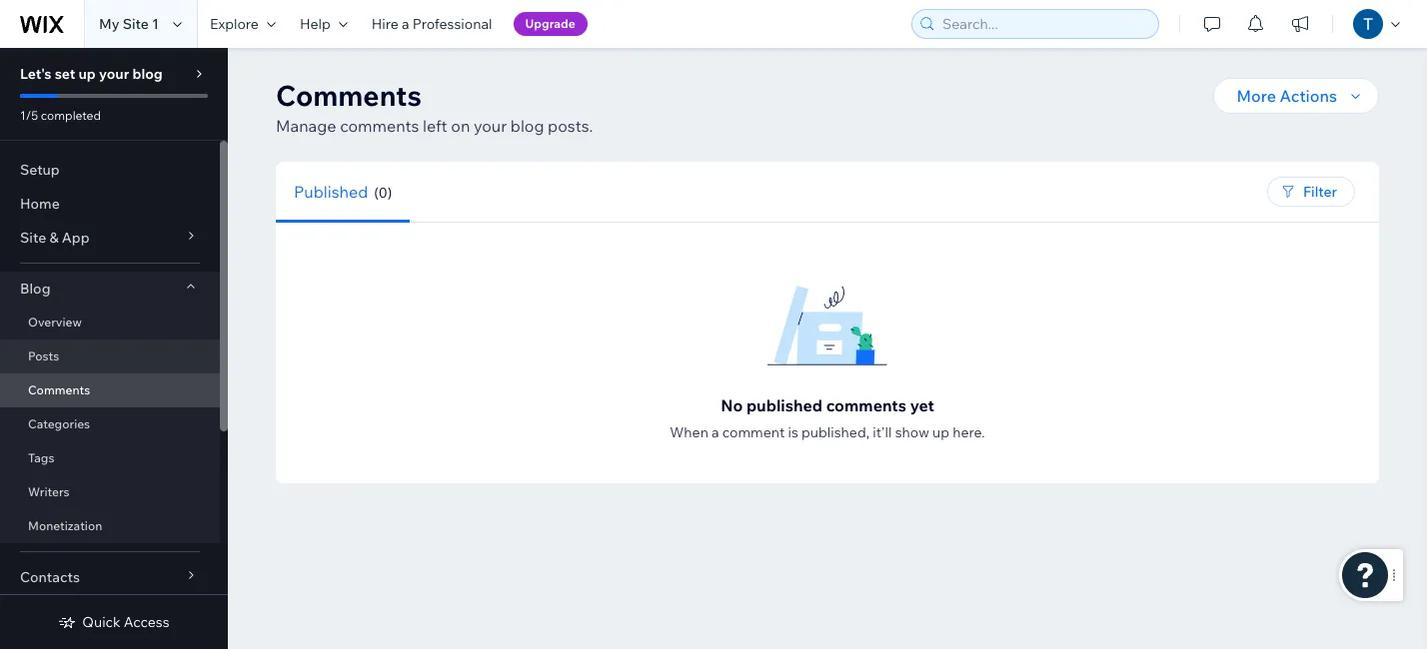 Task type: vqa. For each thing, say whether or not it's contained in the screenshot.
the "a" related to custom
no



Task type: describe. For each thing, give the bounding box(es) containing it.
no
[[721, 396, 743, 416]]

blog inside comments manage comments left on your blog posts.
[[511, 116, 544, 136]]

writers link
[[0, 476, 220, 510]]

published
[[746, 396, 823, 416]]

my site 1
[[99, 15, 159, 33]]

let's set up your blog
[[20, 65, 163, 83]]

is
[[788, 424, 798, 442]]

blog inside the sidebar element
[[132, 65, 163, 83]]

1/5
[[20, 108, 38, 123]]

quick
[[82, 614, 121, 632]]

published
[[294, 181, 368, 201]]

filter button
[[1267, 177, 1355, 207]]

setup
[[20, 161, 60, 179]]

posts
[[28, 349, 59, 364]]

0
[[379, 183, 388, 201]]

quick access button
[[58, 614, 170, 632]]

access
[[124, 614, 170, 632]]

when
[[670, 424, 709, 442]]

actions
[[1280, 86, 1337, 106]]

yet
[[910, 396, 934, 416]]

comments for comments
[[28, 383, 90, 398]]

professional
[[412, 15, 492, 33]]

site & app
[[20, 229, 90, 247]]

1/5 completed
[[20, 108, 101, 123]]

filter
[[1303, 183, 1337, 201]]

posts.
[[548, 116, 593, 136]]

tags
[[28, 451, 54, 466]]

help button
[[288, 0, 360, 48]]

comments link
[[0, 374, 220, 408]]

quick access
[[82, 614, 170, 632]]

blog
[[20, 280, 50, 298]]

let's
[[20, 65, 52, 83]]

hire a professional
[[372, 15, 492, 33]]

contacts button
[[0, 561, 220, 595]]

on
[[451, 116, 470, 136]]

comments manage comments left on your blog posts.
[[276, 78, 593, 136]]

app
[[62, 229, 90, 247]]

completed
[[41, 108, 101, 123]]

site inside site & app popup button
[[20, 229, 46, 247]]

a inside no published comments yet when a comment is published, it'll show up here.
[[712, 424, 719, 442]]

comments for comments
[[340, 116, 419, 136]]

help
[[300, 15, 331, 33]]

manage
[[276, 116, 336, 136]]

0 horizontal spatial a
[[402, 15, 409, 33]]

home
[[20, 195, 60, 213]]

more actions
[[1237, 86, 1337, 106]]



Task type: locate. For each thing, give the bounding box(es) containing it.
0 vertical spatial blog
[[132, 65, 163, 83]]

1 horizontal spatial comments
[[276, 78, 422, 113]]

1 vertical spatial your
[[474, 116, 507, 136]]

site & app button
[[0, 221, 220, 255]]

a
[[402, 15, 409, 33], [712, 424, 719, 442]]

1 vertical spatial blog
[[511, 116, 544, 136]]

comments for comments manage comments left on your blog posts.
[[276, 78, 422, 113]]

comments up categories on the bottom left of the page
[[28, 383, 90, 398]]

blog left posts.
[[511, 116, 544, 136]]

tags link
[[0, 442, 220, 476]]

0 vertical spatial site
[[123, 15, 149, 33]]

site left the 1
[[123, 15, 149, 33]]

0 horizontal spatial blog
[[132, 65, 163, 83]]

1 vertical spatial comments
[[826, 396, 907, 416]]

categories
[[28, 417, 90, 432]]

comments for no
[[826, 396, 907, 416]]

Search... field
[[937, 10, 1152, 38]]

1 vertical spatial comments
[[28, 383, 90, 398]]

1 horizontal spatial site
[[123, 15, 149, 33]]

0 vertical spatial up
[[78, 65, 96, 83]]

hire a professional link
[[360, 0, 504, 48]]

your inside the sidebar element
[[99, 65, 129, 83]]

&
[[49, 229, 59, 247]]

blog button
[[0, 272, 220, 306]]

comment
[[722, 424, 785, 442]]

comments inside no published comments yet when a comment is published, it'll show up here.
[[826, 396, 907, 416]]

home link
[[0, 187, 220, 221]]

setup link
[[0, 153, 220, 187]]

0 vertical spatial a
[[402, 15, 409, 33]]

up right set
[[78, 65, 96, 83]]

comments inside comments link
[[28, 383, 90, 398]]

a right when
[[712, 424, 719, 442]]

up left here. at the bottom
[[933, 424, 950, 442]]

no published comments yet when a comment is published, it'll show up here.
[[670, 396, 985, 442]]

1 vertical spatial up
[[933, 424, 950, 442]]

comments left left
[[340, 116, 419, 136]]

blog
[[132, 65, 163, 83], [511, 116, 544, 136]]

0 horizontal spatial site
[[20, 229, 46, 247]]

it'll
[[873, 424, 892, 442]]

1
[[152, 15, 159, 33]]

1 horizontal spatial blog
[[511, 116, 544, 136]]

comments inside comments manage comments left on your blog posts.
[[276, 78, 422, 113]]

categories link
[[0, 408, 220, 442]]

0 vertical spatial your
[[99, 65, 129, 83]]

0 horizontal spatial up
[[78, 65, 96, 83]]

overview
[[28, 315, 82, 330]]

hire
[[372, 15, 399, 33]]

upgrade
[[525, 16, 575, 31]]

site
[[123, 15, 149, 33], [20, 229, 46, 247]]

1 horizontal spatial up
[[933, 424, 950, 442]]

1 vertical spatial a
[[712, 424, 719, 442]]

here.
[[953, 424, 985, 442]]

your
[[99, 65, 129, 83], [474, 116, 507, 136]]

published ( 0 )
[[294, 181, 392, 201]]

)
[[388, 183, 392, 201]]

0 horizontal spatial your
[[99, 65, 129, 83]]

my
[[99, 15, 119, 33]]

monetization
[[28, 519, 102, 534]]

explore
[[210, 15, 259, 33]]

up inside the sidebar element
[[78, 65, 96, 83]]

comments up it'll
[[826, 396, 907, 416]]

set
[[55, 65, 75, 83]]

0 horizontal spatial comments
[[340, 116, 419, 136]]

site left the & at the top of the page
[[20, 229, 46, 247]]

monetization link
[[0, 510, 220, 544]]

1 horizontal spatial your
[[474, 116, 507, 136]]

0 vertical spatial comments
[[340, 116, 419, 136]]

upgrade button
[[513, 12, 587, 36]]

1 vertical spatial site
[[20, 229, 46, 247]]

left
[[423, 116, 447, 136]]

posts link
[[0, 340, 220, 374]]

up inside no published comments yet when a comment is published, it'll show up here.
[[933, 424, 950, 442]]

a right hire
[[402, 15, 409, 33]]

comments inside comments manage comments left on your blog posts.
[[340, 116, 419, 136]]

your inside comments manage comments left on your blog posts.
[[474, 116, 507, 136]]

more
[[1237, 86, 1276, 106]]

comments
[[340, 116, 419, 136], [826, 396, 907, 416]]

your right 'on'
[[474, 116, 507, 136]]

(
[[374, 183, 379, 201]]

up
[[78, 65, 96, 83], [933, 424, 950, 442]]

contacts
[[20, 569, 80, 587]]

more actions button
[[1213, 78, 1379, 114]]

comments up manage
[[276, 78, 422, 113]]

show
[[895, 424, 929, 442]]

1 horizontal spatial comments
[[826, 396, 907, 416]]

0 vertical spatial comments
[[276, 78, 422, 113]]

blog down the 1
[[132, 65, 163, 83]]

comments
[[276, 78, 422, 113], [28, 383, 90, 398]]

0 horizontal spatial comments
[[28, 383, 90, 398]]

published,
[[802, 424, 870, 442]]

sidebar element
[[0, 48, 228, 650]]

1 horizontal spatial a
[[712, 424, 719, 442]]

overview link
[[0, 306, 220, 340]]

writers
[[28, 485, 70, 500]]

your right set
[[99, 65, 129, 83]]



